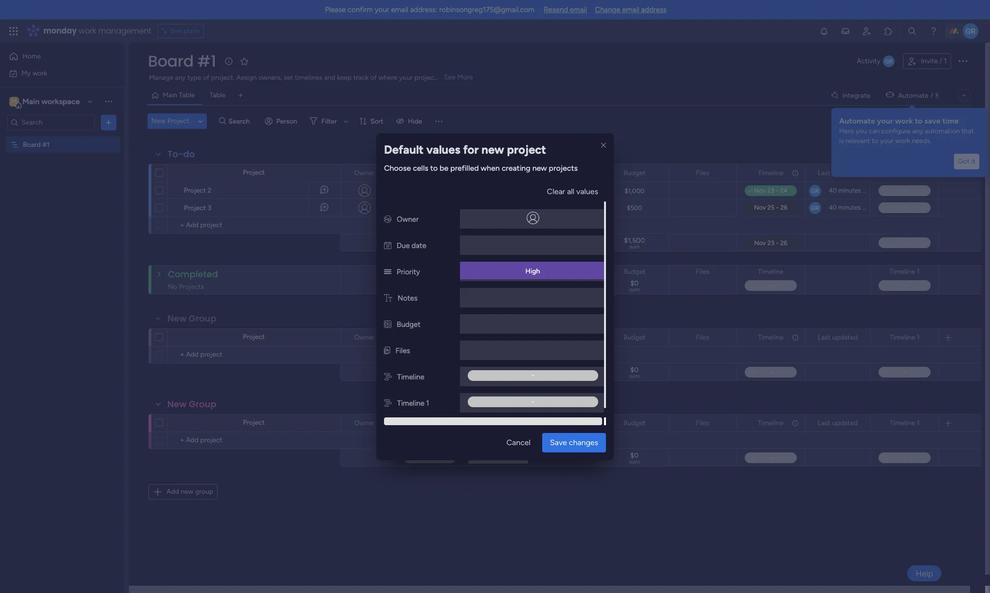 Task type: locate. For each thing, give the bounding box(es) containing it.
that
[[962, 127, 975, 135]]

0 horizontal spatial project
[[415, 74, 437, 82]]

automate up you
[[840, 116, 876, 126]]

1 vertical spatial $0
[[631, 366, 639, 375]]

2 40 minutes ago from the top
[[830, 204, 874, 211]]

0 horizontal spatial table
[[179, 91, 195, 99]]

owners,
[[259, 74, 282, 82]]

timeline 1
[[890, 169, 920, 177], [890, 268, 920, 276], [890, 333, 920, 342], [397, 399, 430, 408], [890, 419, 920, 427]]

column information image
[[792, 420, 800, 427]]

/ for 1
[[940, 57, 943, 65]]

last updated field for notes
[[816, 168, 861, 179]]

2 timeline 1 field from the top
[[888, 267, 923, 278]]

last for timeline
[[818, 419, 831, 427]]

/ right invite
[[940, 57, 943, 65]]

notes field for budget
[[555, 332, 579, 343]]

group
[[195, 488, 213, 496]]

invite / 1 button
[[904, 54, 952, 69]]

workspace
[[41, 97, 80, 106]]

of right type at the left
[[203, 74, 210, 82]]

2 last updated from the top
[[818, 333, 858, 342]]

minutes
[[839, 187, 862, 194], [839, 204, 862, 211]]

updated for timeline 1
[[833, 333, 858, 342]]

0 vertical spatial see
[[170, 27, 182, 35]]

home
[[22, 52, 41, 60]]

last updated for timeline
[[818, 419, 858, 427]]

to left save
[[916, 116, 923, 126]]

1 updated from the top
[[833, 169, 858, 177]]

1 vertical spatial notes field
[[555, 332, 579, 343]]

1 vertical spatial v2 expand column image
[[389, 330, 396, 339]]

new for owner
[[168, 399, 187, 411]]

1
[[945, 57, 948, 65], [918, 169, 920, 177], [918, 268, 920, 276], [918, 333, 920, 342], [427, 399, 430, 408], [918, 419, 920, 427]]

0 vertical spatial ago
[[863, 187, 874, 194]]

high
[[526, 267, 540, 275]]

add to favorites image
[[240, 56, 249, 66]]

2 new group field from the top
[[165, 399, 219, 411]]

1 $0 sum from the top
[[630, 366, 641, 380]]

1 vertical spatial new group field
[[165, 399, 219, 411]]

3 down the 2
[[208, 204, 212, 212]]

dapulse timeline column image down v2 file column image at the bottom of the page
[[384, 373, 392, 382]]

notes
[[557, 169, 576, 177], [398, 294, 418, 303], [557, 333, 576, 342], [557, 419, 576, 427]]

2 $0 sum from the top
[[630, 452, 641, 466]]

of right track
[[371, 74, 377, 82]]

$0 sum
[[630, 366, 641, 380], [630, 452, 641, 466]]

2 dapulse timeline column image from the top
[[384, 399, 392, 408]]

3 email from the left
[[623, 5, 640, 14]]

Timeline 1 field
[[888, 168, 923, 179], [888, 267, 923, 278], [888, 332, 923, 343], [888, 418, 923, 429]]

0 vertical spatial $0
[[631, 280, 639, 288]]

0 horizontal spatial board #1
[[23, 141, 50, 149]]

last updated for notes
[[818, 169, 858, 177]]

0 vertical spatial new
[[152, 117, 166, 125]]

1 $0 from the top
[[631, 280, 639, 288]]

1 horizontal spatial main
[[163, 91, 177, 99]]

2 vertical spatial $0
[[631, 452, 639, 460]]

2 vertical spatial new
[[168, 399, 187, 411]]

project inside button
[[167, 117, 189, 125]]

2 horizontal spatial new
[[533, 163, 547, 173]]

dapulse timeline column image up v2 expand column image
[[384, 399, 392, 408]]

0 vertical spatial last updated
[[818, 169, 858, 177]]

work down configure
[[896, 137, 911, 145]]

1 vertical spatial last updated field
[[816, 332, 861, 343]]

dapulse checkmark sign image
[[748, 186, 754, 197]]

Timeline field
[[756, 168, 787, 179], [756, 267, 787, 278], [756, 332, 787, 343], [756, 418, 787, 429]]

0 vertical spatial minutes
[[839, 187, 862, 194]]

integrate
[[843, 91, 871, 100]]

here
[[840, 127, 855, 135]]

do
[[183, 148, 195, 160]]

Last updated field
[[816, 168, 861, 179], [816, 332, 861, 343], [816, 418, 861, 429]]

$500
[[627, 204, 643, 212]]

1 vertical spatial see
[[444, 73, 456, 81]]

2 horizontal spatial email
[[623, 5, 640, 14]]

due date
[[417, 169, 444, 177], [397, 241, 427, 250], [417, 268, 444, 276], [417, 333, 444, 342], [417, 419, 444, 427]]

1 horizontal spatial project
[[507, 142, 547, 157]]

1 horizontal spatial /
[[940, 57, 943, 65]]

project 2
[[184, 187, 212, 195]]

main inside workspace selection 'element'
[[22, 97, 39, 106]]

1 horizontal spatial any
[[913, 127, 924, 135]]

2 new group from the top
[[168, 399, 217, 411]]

v2 expand column image down dapulse numbers column icon
[[389, 330, 396, 339]]

more
[[458, 73, 473, 81]]

3 last updated field from the top
[[816, 418, 861, 429]]

0 vertical spatial to
[[916, 116, 923, 126]]

New Group field
[[165, 313, 219, 325], [165, 399, 219, 411]]

1 vertical spatial /
[[931, 91, 934, 100]]

your right where
[[399, 74, 413, 82]]

2 sum from the top
[[630, 286, 641, 293]]

project
[[415, 74, 437, 82], [507, 142, 547, 157]]

board up manage
[[148, 50, 194, 72]]

2 email from the left
[[570, 5, 588, 14]]

1 last updated field from the top
[[816, 168, 861, 179]]

help button
[[908, 566, 942, 582]]

main table button
[[148, 88, 202, 103]]

dapulse timeline column image
[[384, 373, 392, 382], [384, 399, 392, 408]]

Search field
[[226, 114, 256, 128]]

2 timeline field from the top
[[756, 267, 787, 278]]

2 group from the top
[[189, 399, 217, 411]]

timeline
[[759, 169, 784, 177], [890, 169, 916, 177], [759, 268, 784, 276], [890, 268, 916, 276], [759, 333, 784, 342], [890, 333, 916, 342], [397, 373, 425, 382], [397, 399, 425, 408], [759, 419, 784, 427], [890, 419, 916, 427]]

2 vertical spatial to
[[431, 163, 438, 173]]

/ up save
[[931, 91, 934, 100]]

1 horizontal spatial board
[[148, 50, 194, 72]]

relevant
[[846, 137, 871, 145]]

2 updated from the top
[[833, 333, 858, 342]]

1 vertical spatial last updated
[[818, 333, 858, 342]]

apps image
[[884, 26, 894, 36]]

0 vertical spatial 40
[[830, 187, 838, 194]]

Priority field
[[485, 168, 512, 179], [485, 332, 512, 343], [485, 418, 512, 429]]

board
[[148, 50, 194, 72], [23, 141, 41, 149]]

1 owner field from the top
[[352, 168, 377, 179]]

new right creating
[[533, 163, 547, 173]]

3 notes field from the top
[[555, 418, 579, 429]]

2 vertical spatial last updated field
[[816, 418, 861, 429]]

1 notes field from the top
[[555, 168, 579, 179]]

3 last updated from the top
[[818, 419, 858, 427]]

3 updated from the top
[[833, 419, 858, 427]]

0 vertical spatial /
[[940, 57, 943, 65]]

be
[[440, 163, 449, 173]]

0 vertical spatial priority field
[[485, 168, 512, 179]]

0 horizontal spatial automate
[[840, 116, 876, 126]]

1 vertical spatial automate
[[840, 116, 876, 126]]

v2 multiple person column image
[[384, 215, 392, 224]]

Due date field
[[414, 168, 447, 179], [414, 267, 447, 278], [414, 332, 447, 343], [414, 418, 447, 429]]

manage any type of project. assign owners, set timelines and keep track of where your project stands.
[[149, 74, 460, 82]]

1 vertical spatial board #1
[[23, 141, 50, 149]]

it
[[972, 157, 976, 166]]

to down can
[[872, 137, 879, 145]]

budget for 1st budget field from the top of the page
[[624, 169, 646, 177]]

clear
[[547, 187, 566, 196]]

1 vertical spatial last
[[818, 333, 831, 342]]

1 files field from the top
[[694, 168, 713, 179]]

2 last updated field from the top
[[816, 332, 861, 343]]

/ inside button
[[940, 57, 943, 65]]

3 priority field from the top
[[485, 418, 512, 429]]

1 vertical spatial 40
[[830, 204, 838, 211]]

automate for /
[[899, 91, 929, 100]]

notes
[[571, 188, 587, 195]]

values up be
[[427, 142, 461, 157]]

0 vertical spatial last
[[818, 169, 831, 177]]

filter
[[322, 117, 337, 125]]

work inside 'button'
[[32, 69, 47, 77]]

change email address
[[595, 5, 667, 14]]

updated for notes
[[833, 169, 858, 177]]

0 vertical spatial new group
[[168, 313, 217, 325]]

1 vertical spatial ago
[[863, 204, 874, 211]]

board down 'search in workspace' field
[[23, 141, 41, 149]]

home button
[[6, 49, 105, 64]]

0 vertical spatial new
[[482, 142, 505, 157]]

board #1 down 'search in workspace' field
[[23, 141, 50, 149]]

to left be
[[431, 163, 438, 173]]

main right workspace icon
[[22, 97, 39, 106]]

1 horizontal spatial board #1
[[148, 50, 216, 72]]

see for see more
[[444, 73, 456, 81]]

new group for owner
[[168, 399, 217, 411]]

to
[[916, 116, 923, 126], [872, 137, 879, 145], [431, 163, 438, 173]]

0 vertical spatial 3
[[936, 91, 939, 100]]

any left type at the left
[[175, 74, 186, 82]]

changes
[[569, 438, 599, 447]]

last updated
[[818, 169, 858, 177], [818, 333, 858, 342], [818, 419, 858, 427]]

2 vertical spatial new
[[181, 488, 194, 496]]

2 vertical spatial last
[[818, 419, 831, 427]]

v2 expand column image
[[389, 166, 396, 174], [389, 330, 396, 339]]

1 horizontal spatial of
[[371, 74, 377, 82]]

main table
[[163, 91, 195, 99]]

3 $0 from the top
[[631, 452, 639, 460]]

change
[[595, 5, 621, 14]]

0 horizontal spatial email
[[391, 5, 409, 14]]

/
[[940, 57, 943, 65], [931, 91, 934, 100]]

1 vertical spatial priority field
[[485, 332, 512, 343]]

hide button
[[392, 114, 428, 129]]

table down type at the left
[[179, 91, 195, 99]]

1 due date field from the top
[[414, 168, 447, 179]]

1 vertical spatial values
[[577, 187, 599, 196]]

main for main workspace
[[22, 97, 39, 106]]

v2 expand column image down the default
[[389, 166, 396, 174]]

robinsongreg175@gmail.com
[[440, 5, 535, 14]]

1 new group field from the top
[[165, 313, 219, 325]]

date
[[430, 169, 444, 177], [412, 241, 427, 250], [430, 268, 444, 276], [430, 333, 444, 342], [430, 419, 444, 427]]

2 files field from the top
[[694, 267, 713, 278]]

v2 status image
[[384, 268, 392, 276]]

0 horizontal spatial see
[[170, 27, 182, 35]]

0 horizontal spatial /
[[931, 91, 934, 100]]

2 vertical spatial notes field
[[555, 418, 579, 429]]

group for owner
[[189, 399, 217, 411]]

dapulse text column image
[[384, 294, 392, 303]]

1 horizontal spatial table
[[210, 91, 226, 99]]

0 horizontal spatial #1
[[42, 141, 50, 149]]

1 sum from the top
[[630, 244, 641, 250]]

new right add
[[181, 488, 194, 496]]

of
[[203, 74, 210, 82], [371, 74, 377, 82]]

2 table from the left
[[210, 91, 226, 99]]

2 vertical spatial updated
[[833, 419, 858, 427]]

new
[[482, 142, 505, 157], [533, 163, 547, 173], [181, 488, 194, 496]]

2 40 from the top
[[830, 204, 838, 211]]

3 last from the top
[[818, 419, 831, 427]]

board #1 up type at the left
[[148, 50, 216, 72]]

Budget field
[[621, 168, 649, 179], [621, 267, 649, 278], [621, 332, 649, 343], [621, 418, 649, 429]]

v2 expand column image
[[389, 416, 396, 424]]

help image
[[930, 26, 939, 36]]

email left "address:"
[[391, 5, 409, 14]]

sort
[[371, 117, 384, 125]]

new for due date
[[168, 313, 187, 325]]

new group field for due date
[[165, 313, 219, 325]]

#1 up type at the left
[[198, 50, 216, 72]]

v2 search image
[[219, 116, 226, 127]]

board inside board #1 list box
[[23, 141, 41, 149]]

cancel button
[[499, 433, 539, 453]]

2 last from the top
[[818, 333, 831, 342]]

0 vertical spatial values
[[427, 142, 461, 157]]

0 vertical spatial last updated field
[[816, 168, 861, 179]]

3 owner field from the top
[[352, 418, 377, 429]]

values right all
[[577, 187, 599, 196]]

1 horizontal spatial #1
[[198, 50, 216, 72]]

main inside main table button
[[163, 91, 177, 99]]

1 new group from the top
[[168, 313, 217, 325]]

table down project.
[[210, 91, 226, 99]]

1 vertical spatial board
[[23, 141, 41, 149]]

40
[[830, 187, 838, 194], [830, 204, 838, 211]]

priority field for due date
[[485, 332, 512, 343]]

0 vertical spatial new group field
[[165, 313, 219, 325]]

1 vertical spatial minutes
[[839, 204, 862, 211]]

work right my
[[32, 69, 47, 77]]

to-do
[[168, 148, 195, 160]]

1 dapulse timeline column image from the top
[[384, 373, 392, 382]]

1 vertical spatial any
[[913, 127, 924, 135]]

automate right autopilot 'icon'
[[899, 91, 929, 100]]

1 last from the top
[[818, 169, 831, 177]]

Files field
[[694, 168, 713, 179], [694, 267, 713, 278], [694, 332, 713, 343], [694, 418, 713, 429]]

project.
[[211, 74, 235, 82]]

None field
[[485, 267, 512, 278]]

cancel
[[507, 438, 531, 447]]

owner
[[354, 169, 375, 177], [397, 215, 419, 224], [354, 333, 375, 342], [354, 419, 375, 427]]

filter button
[[306, 114, 352, 129]]

1 last updated from the top
[[818, 169, 858, 177]]

updated
[[833, 169, 858, 177], [833, 333, 858, 342], [833, 419, 858, 427]]

1 vertical spatial $0 sum
[[630, 452, 641, 466]]

your down configure
[[881, 137, 894, 145]]

automate your work to save time here you can configure any automation that is relevant to your work needs.
[[840, 116, 975, 145]]

project left the stands.
[[415, 74, 437, 82]]

angle down image
[[198, 118, 203, 125]]

0 vertical spatial 40 minutes ago
[[830, 187, 874, 194]]

hide
[[408, 117, 423, 125]]

0 vertical spatial v2 expand column image
[[389, 166, 396, 174]]

0 horizontal spatial of
[[203, 74, 210, 82]]

main down manage
[[163, 91, 177, 99]]

1 vertical spatial new
[[168, 313, 187, 325]]

search everything image
[[908, 26, 918, 36]]

option
[[0, 136, 124, 138]]

0 horizontal spatial 3
[[208, 204, 212, 212]]

$0
[[631, 280, 639, 288], [631, 366, 639, 375], [631, 452, 639, 460]]

see left plans
[[170, 27, 182, 35]]

1 vertical spatial dapulse timeline column image
[[384, 399, 392, 408]]

0 vertical spatial group
[[189, 313, 217, 325]]

work up configure
[[896, 116, 914, 126]]

stands.
[[438, 74, 460, 82]]

configure
[[882, 127, 911, 135]]

needs.
[[912, 137, 932, 145]]

1 vertical spatial 40 minutes ago
[[830, 204, 874, 211]]

column information image
[[451, 169, 459, 177], [792, 169, 800, 177], [792, 334, 800, 342], [451, 420, 459, 427]]

budget $0 sum
[[624, 268, 646, 293]]

0 vertical spatial dapulse timeline column image
[[384, 373, 392, 382]]

notifications image
[[820, 26, 830, 36]]

1 40 from the top
[[830, 187, 838, 194]]

any up needs.
[[913, 127, 924, 135]]

4 due date field from the top
[[414, 418, 447, 429]]

project up creating
[[507, 142, 547, 157]]

3 due date field from the top
[[414, 332, 447, 343]]

0 vertical spatial any
[[175, 74, 186, 82]]

board #1
[[148, 50, 216, 72], [23, 141, 50, 149]]

1 vertical spatial new group
[[168, 399, 217, 411]]

2 due date field from the top
[[414, 267, 447, 278]]

2 vertical spatial last updated
[[818, 419, 858, 427]]

see inside button
[[170, 27, 182, 35]]

values
[[427, 142, 461, 157], [577, 187, 599, 196]]

any inside automate your work to save time here you can configure any automation that is relevant to your work needs.
[[913, 127, 924, 135]]

3 up save
[[936, 91, 939, 100]]

1 horizontal spatial values
[[577, 187, 599, 196]]

1 for first timeline 1 field from the bottom of the page
[[918, 419, 920, 427]]

email right resend
[[570, 5, 588, 14]]

autopilot image
[[887, 89, 895, 101]]

1 vertical spatial to
[[872, 137, 879, 145]]

1 vertical spatial owner field
[[352, 332, 377, 343]]

1 horizontal spatial see
[[444, 73, 456, 81]]

2 notes field from the top
[[555, 332, 579, 343]]

0 vertical spatial notes field
[[555, 168, 579, 179]]

$1,500
[[625, 237, 645, 245]]

dapulse timeline column image for timeline
[[384, 373, 392, 382]]

email right change
[[623, 5, 640, 14]]

3 timeline 1 field from the top
[[888, 332, 923, 343]]

see left more
[[444, 73, 456, 81]]

Owner field
[[352, 168, 377, 179], [352, 332, 377, 343], [352, 418, 377, 429]]

group for due date
[[189, 313, 217, 325]]

table button
[[202, 88, 233, 103]]

0 horizontal spatial any
[[175, 74, 186, 82]]

1 horizontal spatial email
[[570, 5, 588, 14]]

see
[[170, 27, 182, 35], [444, 73, 456, 81]]

1 horizontal spatial 3
[[936, 91, 939, 100]]

last for timeline 1
[[818, 333, 831, 342]]

0 vertical spatial automate
[[899, 91, 929, 100]]

files
[[696, 169, 710, 177], [696, 268, 710, 276], [696, 333, 710, 342], [396, 347, 410, 355], [696, 419, 710, 427]]

0 vertical spatial updated
[[833, 169, 858, 177]]

0 horizontal spatial new
[[181, 488, 194, 496]]

your
[[375, 5, 390, 14], [399, 74, 413, 82], [878, 116, 894, 126], [881, 137, 894, 145]]

1 vertical spatial group
[[189, 399, 217, 411]]

please confirm your email address: robinsongreg175@gmail.com
[[325, 5, 535, 14]]

#1 down 'search in workspace' field
[[42, 141, 50, 149]]

2 priority field from the top
[[485, 332, 512, 343]]

new inside button
[[181, 488, 194, 496]]

Notes field
[[555, 168, 579, 179], [555, 332, 579, 343], [555, 418, 579, 429]]

1 vertical spatial updated
[[833, 333, 858, 342]]

2 ago from the top
[[863, 204, 874, 211]]

1 40 minutes ago from the top
[[830, 187, 874, 194]]

invite
[[922, 57, 939, 65]]

1 group from the top
[[189, 313, 217, 325]]

1 horizontal spatial to
[[872, 137, 879, 145]]

new up when
[[482, 142, 505, 157]]

automate inside automate your work to save time here you can configure any automation that is relevant to your work needs.
[[840, 116, 876, 126]]

0 horizontal spatial board
[[23, 141, 41, 149]]

budget
[[624, 169, 646, 177], [624, 268, 646, 276], [397, 320, 421, 329], [624, 333, 646, 342], [624, 419, 646, 427]]



Task type: vqa. For each thing, say whether or not it's contained in the screenshot.
Board within LIST BOX
yes



Task type: describe. For each thing, give the bounding box(es) containing it.
clear all values
[[547, 187, 599, 196]]

board #1 list box
[[0, 134, 124, 285]]

confirm
[[348, 5, 373, 14]]

dapulse date column image
[[384, 241, 392, 250]]

4 budget field from the top
[[621, 418, 649, 429]]

v2 file column image
[[384, 347, 390, 355]]

my
[[21, 69, 31, 77]]

resend email
[[544, 5, 588, 14]]

3 sum from the top
[[630, 373, 641, 380]]

automation
[[926, 127, 961, 135]]

type
[[188, 74, 201, 82]]

is
[[840, 137, 845, 145]]

plans
[[184, 27, 200, 35]]

1 table from the left
[[179, 91, 195, 99]]

see for see plans
[[170, 27, 182, 35]]

timelines
[[295, 74, 323, 82]]

see plans button
[[157, 24, 204, 38]]

2 owner field from the top
[[352, 332, 377, 343]]

1 for 3rd timeline 1 field
[[918, 333, 920, 342]]

time
[[943, 116, 960, 126]]

assign
[[236, 74, 257, 82]]

see plans
[[170, 27, 200, 35]]

your right confirm
[[375, 5, 390, 14]]

save changes button
[[543, 433, 607, 453]]

1 for 4th timeline 1 field from the bottom of the page
[[918, 169, 920, 177]]

notes field for files
[[555, 418, 579, 429]]

you
[[856, 127, 868, 135]]

1 ago from the top
[[863, 187, 874, 194]]

0 vertical spatial #1
[[198, 50, 216, 72]]

keep
[[337, 74, 352, 82]]

files for third "files" field
[[696, 333, 710, 342]]

workspace image
[[9, 96, 19, 107]]

project 3
[[184, 204, 212, 212]]

person
[[276, 117, 297, 125]]

/ for 3
[[931, 91, 934, 100]]

sort button
[[355, 114, 390, 129]]

1 v2 expand column image from the top
[[389, 166, 396, 174]]

1 vertical spatial project
[[507, 142, 547, 157]]

automate / 3
[[899, 91, 939, 100]]

monday work management
[[43, 25, 151, 37]]

automate for your
[[840, 116, 876, 126]]

my work button
[[6, 66, 105, 81]]

collapse board header image
[[961, 92, 969, 99]]

dapulse integrations image
[[832, 92, 839, 99]]

budget for fourth budget field
[[624, 419, 646, 427]]

values inside button
[[577, 187, 599, 196]]

$1,500 sum
[[625, 237, 645, 250]]

$1,000
[[625, 187, 645, 195]]

set
[[284, 74, 293, 82]]

2 minutes from the top
[[839, 204, 862, 211]]

3 budget field from the top
[[621, 332, 649, 343]]

1 horizontal spatial new
[[482, 142, 505, 157]]

updated for timeline
[[833, 419, 858, 427]]

activity button
[[854, 54, 900, 69]]

for
[[464, 142, 479, 157]]

2 $0 from the top
[[631, 366, 639, 375]]

new group field for owner
[[165, 399, 219, 411]]

1 vertical spatial 3
[[208, 204, 212, 212]]

all
[[568, 187, 575, 196]]

1 minutes from the top
[[839, 187, 862, 194]]

default
[[384, 142, 424, 157]]

other
[[559, 205, 575, 212]]

add view image
[[239, 92, 243, 99]]

1 priority field from the top
[[485, 168, 512, 179]]

address:
[[410, 5, 438, 14]]

save changes
[[551, 438, 599, 447]]

main for main table
[[163, 91, 177, 99]]

save
[[551, 438, 567, 447]]

Completed field
[[166, 268, 221, 281]]

1 email from the left
[[391, 5, 409, 14]]

0 vertical spatial board
[[148, 50, 194, 72]]

got it
[[959, 157, 976, 166]]

add new group
[[167, 488, 213, 496]]

dapulse timeline column image for timeline 1
[[384, 399, 392, 408]]

new group for due date
[[168, 313, 217, 325]]

3 files field from the top
[[694, 332, 713, 343]]

your up can
[[878, 116, 894, 126]]

files for 3rd "files" field from the bottom of the page
[[696, 268, 710, 276]]

inbox image
[[841, 26, 851, 36]]

1 for third timeline 1 field from the bottom
[[918, 268, 920, 276]]

new inside button
[[152, 117, 166, 125]]

medium
[[486, 204, 511, 212]]

management
[[98, 25, 151, 37]]

email for change email address
[[623, 5, 640, 14]]

2 v2 expand column image from the top
[[389, 330, 396, 339]]

last updated for timeline 1
[[818, 333, 858, 342]]

0 horizontal spatial values
[[427, 142, 461, 157]]

1 inside button
[[945, 57, 948, 65]]

change email address link
[[595, 5, 667, 14]]

last updated field for timeline
[[816, 418, 861, 429]]

2 of from the left
[[371, 74, 377, 82]]

$0 inside budget $0 sum
[[631, 280, 639, 288]]

where
[[379, 74, 398, 82]]

files for 4th "files" field
[[696, 419, 710, 427]]

help
[[916, 569, 934, 579]]

track
[[354, 74, 369, 82]]

1 timeline field from the top
[[756, 168, 787, 179]]

dapulse x slim image
[[601, 141, 607, 150]]

select product image
[[9, 26, 19, 36]]

choose cells to be prefilled when creating new projects
[[384, 163, 578, 173]]

and
[[324, 74, 336, 82]]

no file image
[[529, 344, 537, 355]]

budget for 2nd budget field from the bottom of the page
[[624, 333, 646, 342]]

choose
[[384, 163, 411, 173]]

resend email link
[[544, 5, 588, 14]]

work right monday
[[79, 25, 96, 37]]

0 vertical spatial board #1
[[148, 50, 216, 72]]

can
[[869, 127, 880, 135]]

greg robinson image
[[964, 23, 979, 39]]

invite members image
[[863, 26, 873, 36]]

see more link
[[443, 73, 474, 82]]

3 timeline field from the top
[[756, 332, 787, 343]]

0 vertical spatial project
[[415, 74, 437, 82]]

1 vertical spatial new
[[533, 163, 547, 173]]

sum inside $1,500 sum
[[630, 244, 641, 250]]

dapulse numbers column image
[[384, 320, 392, 329]]

1 timeline 1 field from the top
[[888, 168, 923, 179]]

#1 inside list box
[[42, 141, 50, 149]]

arrow down image
[[340, 115, 352, 127]]

prefilled
[[451, 163, 479, 173]]

automate your work to save time heading
[[840, 116, 980, 127]]

invite / 1
[[922, 57, 948, 65]]

email for resend email
[[570, 5, 588, 14]]

address
[[642, 5, 667, 14]]

add
[[167, 488, 179, 496]]

4 sum from the top
[[630, 459, 641, 466]]

last for notes
[[818, 169, 831, 177]]

m
[[11, 97, 17, 105]]

default values for new project
[[384, 142, 547, 157]]

my work
[[21, 69, 47, 77]]

projects
[[549, 163, 578, 173]]

4 files field from the top
[[694, 418, 713, 429]]

dapulse addbtn image
[[528, 349, 530, 352]]

clear all values button
[[540, 182, 607, 201]]

got it button
[[955, 154, 980, 170]]

1 of from the left
[[203, 74, 210, 82]]

board #1 inside list box
[[23, 141, 50, 149]]

4 timeline 1 field from the top
[[888, 418, 923, 429]]

priority field for owner
[[485, 418, 512, 429]]

files for fourth "files" field from the bottom of the page
[[696, 169, 710, 177]]

cells
[[413, 163, 429, 173]]

show board description image
[[223, 57, 235, 66]]

last updated field for timeline 1
[[816, 332, 861, 343]]

2
[[208, 187, 212, 195]]

please
[[325, 5, 346, 14]]

new project
[[152, 117, 189, 125]]

meeting
[[546, 188, 570, 195]]

activity
[[858, 57, 881, 65]]

2 budget field from the top
[[621, 267, 649, 278]]

To-do field
[[165, 148, 197, 161]]

new project button
[[148, 114, 193, 129]]

sum inside budget $0 sum
[[630, 286, 641, 293]]

Search in workspace field
[[20, 117, 81, 128]]

0 horizontal spatial to
[[431, 163, 438, 173]]

2 horizontal spatial to
[[916, 116, 923, 126]]

workspace selection element
[[9, 96, 81, 108]]

to-
[[168, 148, 183, 160]]

1 budget field from the top
[[621, 168, 649, 179]]

creating
[[502, 163, 531, 173]]

save
[[925, 116, 941, 126]]

monday
[[43, 25, 77, 37]]

person button
[[261, 114, 303, 129]]

Board #1 field
[[146, 50, 219, 72]]

4 timeline field from the top
[[756, 418, 787, 429]]

resend
[[544, 5, 569, 14]]



